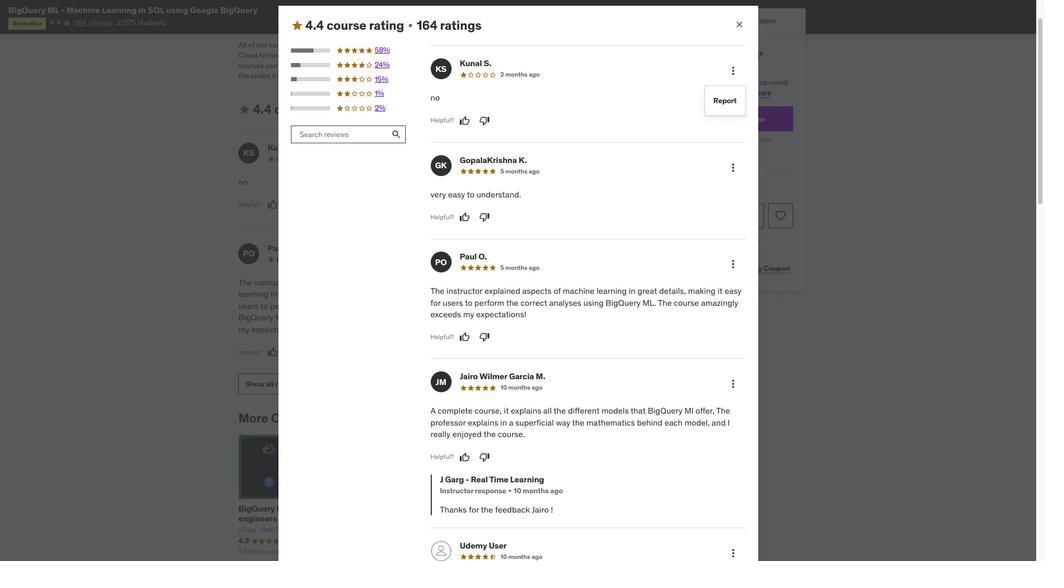 Task type: describe. For each thing, give the bounding box(es) containing it.
teams button
[[722, 8, 806, 33]]

courses for 7
[[328, 19, 354, 28]]

instructor
[[440, 487, 474, 496]]

103
[[284, 548, 294, 556]]

bigquery for big data engineers - master big query internals link
[[238, 504, 352, 534]]

0 horizontal spatial aspects
[[330, 278, 359, 288]]

- inside j garg - real time learning instructor response • 10 months ago
[[466, 475, 469, 485]]

helpful? for mark review by paul o. as unhelpful image
[[431, 333, 454, 341]]

bigquery ml - machine learning in sql using google bigquery
[[8, 5, 258, 15]]

apache for hands-
[[363, 504, 392, 514]]

user
[[489, 541, 507, 551]]

apache beam | a hands-on course to build big data pipelines link
[[487, 504, 593, 534]]

learn more link
[[734, 88, 772, 97]]

1 vertical spatial jairo wilmer garcia m.
[[460, 372, 545, 382]]

to inside 'apache beam | a hands-on course to build big data pipelines'
[[516, 514, 524, 524]]

ratings for gk
[[388, 101, 429, 117]]

0 horizontal spatial instructor
[[254, 278, 290, 288]]

technologies
[[259, 51, 301, 60]]

49,496 students
[[322, 4, 377, 14]]

ks inside dialog
[[436, 64, 447, 74]]

a technology
[[371, 61, 413, 70]]

submit search image
[[391, 130, 402, 140]]

free
[[750, 114, 765, 124]]

ago for udemy user
[[532, 553, 543, 561]]

1 horizontal spatial professor
[[560, 289, 595, 300]]

10 for user
[[501, 553, 507, 561]]

0 horizontal spatial exceeds
[[373, 313, 404, 323]]

explain
[[573, 61, 596, 70]]

5 for k.
[[501, 167, 504, 175]]

0 vertical spatial very
[[429, 177, 445, 187]]

at
[[688, 136, 693, 144]]

made
[[308, 40, 327, 50]]

knowledge of
[[326, 61, 369, 70]]

all of our courses are made keeping in mind the real-time implementation of big data, machine learning and cloud technologies in live projects. we make courses which majorly consist of hands-on & practicals. all our courses contain a detailed knowledge of a technology from scratch to advance level. course's lectures explain the codes in such a way that even a non-technical person can understand.
[[238, 40, 596, 80]]

0 vertical spatial m.
[[535, 243, 544, 254]]

1 vertical spatial each
[[665, 418, 683, 428]]

0 vertical spatial garcia
[[508, 243, 533, 254]]

1 vertical spatial very easy to understand.
[[431, 189, 521, 200]]

rating for no
[[369, 17, 404, 33]]

0 vertical spatial our
[[256, 40, 267, 50]]

close modal image
[[734, 19, 745, 30]]

1 vertical spatial understand.
[[475, 177, 520, 187]]

with
[[670, 88, 684, 97]]

0 vertical spatial very easy to understand.
[[429, 177, 520, 187]]

codes
[[251, 71, 271, 80]]

0 horizontal spatial i
[[520, 313, 522, 323]]

thanks
[[440, 505, 467, 515]]

Search reviews text field
[[291, 126, 388, 144]]

0 vertical spatial a complete course, it explains all the different models that bigquery ml offer, the professor explains in a superficial way the mathematics behind each model, and i really enjoyed the course.
[[429, 278, 598, 335]]

•
[[508, 487, 512, 496]]

0 horizontal spatial po
[[243, 249, 255, 259]]

0 vertical spatial machine
[[66, 5, 100, 15]]

bigquery inside the bigquery for big data engineers - master big query internals
[[238, 504, 275, 514]]

sql
[[148, 5, 164, 15]]

5 months ago for o.
[[501, 264, 540, 272]]

learning up mark review by jairo wilmer garcia m. as helpful image
[[445, 411, 496, 427]]

additional actions for review by udemy user image
[[727, 548, 739, 560]]

1 vertical spatial i
[[728, 418, 730, 428]]

dialog containing 4.4 course rating
[[278, 6, 758, 562]]

2 vertical spatial course,
[[475, 406, 502, 417]]

1 vertical spatial mark review by kunal s. as helpful image
[[267, 200, 278, 210]]

0 vertical spatial no
[[431, 93, 440, 103]]

big left 'query' on the bottom
[[312, 514, 326, 524]]

on inside 'apache beam | a hands-on course to build big data pipelines'
[[582, 504, 593, 514]]

- inside 'apache flink | a real time & hands-on course on flink j garg - real time learning (1,758)'
[[382, 527, 385, 534]]

months for o.
[[505, 264, 528, 272]]

teams tab list
[[629, 8, 806, 34]]

0 vertical spatial wilmer
[[478, 243, 506, 254]]

complete inside dialog
[[438, 406, 473, 417]]

lectures for 62 lectures
[[542, 548, 564, 556]]

even
[[332, 71, 347, 80]]

pipelines
[[487, 524, 523, 534]]

all inside dialog
[[544, 406, 552, 417]]

0 horizontal spatial models
[[429, 289, 457, 300]]

0 vertical spatial superficial
[[477, 301, 516, 311]]

enjoyed inside dialog
[[453, 429, 482, 440]]

explained inside dialog
[[485, 286, 520, 296]]

projects.
[[326, 51, 354, 60]]

such
[[280, 71, 295, 80]]

months for wilmer
[[508, 384, 530, 392]]

0 horizontal spatial great
[[279, 289, 299, 300]]

money-
[[695, 237, 717, 245]]

2
[[501, 71, 504, 78]]

detailed
[[297, 61, 324, 70]]

learn more
[[734, 88, 772, 97]]

2%
[[375, 103, 386, 113]]

0 horizontal spatial analyses
[[345, 301, 377, 311]]

course inside 'apache beam | a hands-on course to build big data pipelines'
[[487, 514, 514, 524]]

additional actions for review by jairo wilmer garcia m. image
[[727, 378, 739, 391]]

!
[[551, 505, 553, 515]]

learning down master on the left
[[291, 527, 315, 534]]

offer, inside dialog
[[696, 406, 715, 417]]

0 vertical spatial different
[[567, 278, 598, 288]]

1 horizontal spatial learning
[[597, 286, 627, 296]]

we
[[356, 51, 366, 60]]

garg up '4.3'
[[242, 527, 256, 534]]

a inside dialog
[[431, 406, 436, 417]]

0 vertical spatial mark review by paul o. as helpful image
[[460, 333, 470, 343]]

ago for gopalakrishna k.
[[529, 167, 540, 175]]

additional actions for review by kunal s. image
[[727, 65, 739, 77]]

1 horizontal spatial perform
[[475, 298, 505, 308]]

- down engineers at the bottom left of page
[[258, 527, 260, 534]]

0 vertical spatial 5 months ago
[[499, 155, 538, 163]]

j inside 'apache flink | a real time & hands-on course on flink j garg - real time learning (1,758)'
[[363, 527, 365, 534]]

0 horizontal spatial machine
[[371, 278, 403, 288]]

1 vertical spatial garcia
[[509, 372, 534, 382]]

0 vertical spatial offer,
[[523, 289, 542, 300]]

0 horizontal spatial no
[[238, 177, 248, 187]]

show
[[245, 380, 264, 389]]

0 vertical spatial kunal
[[460, 58, 482, 69]]

machine inside dialog
[[563, 286, 595, 296]]

0 vertical spatial jairo wilmer garcia m.
[[459, 243, 544, 254]]

apply coupon button
[[740, 258, 793, 279]]

ml inside dialog
[[685, 406, 694, 417]]

2% button
[[291, 103, 406, 113]]

1 horizontal spatial my
[[463, 309, 474, 320]]

making inside dialog
[[688, 286, 716, 296]]

10 inside j garg - real time learning instructor response • 10 months ago
[[514, 487, 521, 496]]

scratch
[[432, 61, 457, 70]]

and inside dialog
[[712, 418, 726, 428]]

to inside all of our courses are made keeping in mind the real-time implementation of big data, machine learning and cloud technologies in live projects. we make courses which majorly consist of hands-on & practicals. all our courses contain a detailed knowledge of a technology from scratch to advance level. course's lectures explain the codes in such a way that even a non-technical person can understand.
[[458, 61, 465, 70]]

0 vertical spatial jm
[[434, 249, 445, 259]]

1 vertical spatial jairo
[[460, 372, 478, 382]]

8.5
[[238, 548, 247, 556]]

lectures for 103 lectures
[[296, 548, 318, 556]]

udemy user
[[460, 541, 507, 551]]

after
[[746, 136, 759, 144]]

great inside dialog
[[638, 286, 657, 296]]

0 horizontal spatial mark review by paul o. as helpful image
[[267, 347, 278, 358]]

0 vertical spatial 5
[[499, 155, 503, 163]]

coupon
[[764, 264, 791, 273]]

feedback
[[495, 505, 530, 515]]

bestseller
[[13, 20, 42, 27]]

0 horizontal spatial amazingly
[[334, 313, 371, 323]]

report
[[714, 96, 737, 105]]

analyses inside dialog
[[549, 298, 582, 308]]

j garg - real time learning link
[[338, 411, 496, 427]]

1 vertical spatial different
[[568, 406, 600, 417]]

j garg - real time learning instructor response • 10 months ago
[[440, 475, 563, 496]]

58%
[[375, 46, 390, 55]]

1 vertical spatial and
[[504, 313, 518, 323]]

courses inside subscribe to udemy's top courses
[[641, 60, 679, 73]]

more courses by j garg - real time learning
[[238, 411, 496, 427]]

master
[[284, 514, 311, 524]]

1 vertical spatial ml.
[[275, 313, 289, 323]]

1 vertical spatial course,
[[473, 278, 501, 288]]

and inside all of our courses are made keeping in mind the real-time implementation of big data, machine learning and cloud technologies in live projects. we make courses which majorly consist of hands-on & practicals. all our courses contain a detailed knowledge of a technology from scratch to advance level. course's lectures explain the codes in such a way that even a non-technical person can understand.
[[580, 40, 592, 50]]

garg up user on the left
[[491, 527, 505, 534]]

1 horizontal spatial flink
[[444, 514, 463, 524]]

course's
[[515, 61, 543, 70]]

1 vertical spatial personal
[[683, 114, 717, 124]]

2 vertical spatial jairo
[[532, 505, 549, 515]]

4.4 up "5.5"
[[487, 537, 498, 546]]

learning up 2,075
[[102, 5, 137, 15]]

5 for o.
[[501, 264, 504, 272]]

0 horizontal spatial paul
[[268, 243, 285, 254]]

49,496
[[322, 4, 345, 14]]

0 horizontal spatial really
[[431, 429, 451, 440]]

wishlist image
[[775, 210, 787, 222]]

to inside subscribe to udemy's top courses
[[691, 47, 702, 60]]

plan
[[718, 114, 736, 124]]

4.4 down ml
[[50, 18, 61, 27]]

0 horizontal spatial ml
[[512, 289, 521, 300]]

apply coupon
[[743, 264, 791, 273]]

implementation
[[428, 40, 479, 50]]

google
[[190, 5, 218, 15]]

time
[[412, 40, 426, 50]]

udemy's
[[703, 47, 745, 60]]

1 horizontal spatial really
[[524, 313, 544, 323]]

mark review by kunal s. as unhelpful image
[[479, 116, 490, 126]]

top-
[[757, 78, 771, 87]]

total for bigquery for big data engineers - master big query internals
[[249, 548, 261, 556]]

cloud
[[238, 51, 258, 60]]

1 vertical spatial m.
[[536, 372, 545, 382]]

keeping
[[328, 40, 355, 50]]

1 vertical spatial superficial
[[516, 418, 554, 428]]

0 vertical spatial each
[[457, 313, 475, 323]]

$16.58
[[695, 136, 714, 144]]

lectures for 55 lectures
[[412, 548, 435, 556]]

ago for kunal s.
[[529, 71, 540, 78]]

0 horizontal spatial making
[[330, 289, 357, 300]]

all inside button
[[266, 380, 274, 389]]

by
[[322, 411, 336, 427]]

details, inside dialog
[[659, 286, 686, 296]]

0 vertical spatial complete
[[437, 278, 471, 288]]

0 horizontal spatial perform
[[270, 301, 300, 311]]

helpful? for mark review by kunal s. as unhelpful image
[[431, 117, 454, 124]]

8.5 total hours
[[238, 548, 279, 556]]

10 months ago for user
[[501, 553, 543, 561]]

0 vertical spatial mark review by kunal s. as helpful image
[[460, 116, 470, 126]]

4.3
[[238, 537, 249, 546]]

1 vertical spatial our
[[582, 51, 593, 60]]

1 vertical spatial a complete course, it explains all the different models that bigquery ml offer, the professor explains in a superficial way the mathematics behind each model, and i really enjoyed the course.
[[431, 406, 730, 440]]

try
[[669, 114, 681, 124]]

ago for paul o.
[[529, 264, 540, 272]]

62
[[533, 548, 540, 556]]

0 vertical spatial mathematics
[[548, 301, 597, 311]]

1 horizontal spatial way
[[518, 301, 532, 311]]

courses down cloud
[[238, 61, 264, 70]]

bigquery for big data engineers - master big query internals
[[238, 504, 351, 534]]

get this course, plus 11,000+ of our top-rated courses, with personal plan.
[[641, 78, 788, 97]]

0 vertical spatial enjoyed
[[546, 313, 576, 323]]

1 vertical spatial course.
[[498, 429, 525, 440]]

2 horizontal spatial that
[[631, 406, 646, 417]]

learning inside all of our courses are made keeping in mind the real-time implementation of big data, machine learning and cloud technologies in live projects. we make courses which majorly consist of hands-on & practicals. all our courses contain a detailed knowledge of a technology from scratch to advance level. course's lectures explain the codes in such a way that even a non-technical person can understand.
[[549, 40, 578, 50]]

0 vertical spatial jairo
[[459, 243, 477, 254]]

data inside 'apache beam | a hands-on course to build big data pipelines'
[[562, 514, 579, 524]]

apache for to
[[487, 504, 517, 514]]

1 vertical spatial that
[[458, 289, 473, 300]]

| for beam
[[543, 504, 545, 514]]

on inside 'apache flink | a real time & hands-on course on flink j garg - real time learning (1,758)'
[[391, 514, 402, 524]]

more
[[238, 411, 268, 427]]

gopalakrishna for very easy to understand.
[[459, 142, 516, 153]]

more
[[754, 88, 772, 97]]

0 vertical spatial xsmall image
[[305, 4, 314, 15]]

j garg - real time learning for course
[[487, 527, 564, 534]]

1 horizontal spatial xsmall image
[[406, 21, 415, 30]]

1 horizontal spatial using
[[379, 301, 399, 311]]

hours for course
[[512, 548, 528, 556]]

0 vertical spatial s.
[[484, 58, 492, 69]]

gopalakrishna for gk
[[460, 155, 517, 165]]

0 horizontal spatial correct
[[316, 301, 343, 311]]

model, inside dialog
[[685, 418, 710, 428]]

1 horizontal spatial instructor
[[447, 286, 483, 296]]

courses for more
[[271, 411, 319, 427]]

0 horizontal spatial learning
[[238, 289, 269, 300]]

months for user
[[508, 553, 530, 561]]

2 horizontal spatial way
[[556, 418, 570, 428]]

1 horizontal spatial correct
[[521, 298, 547, 308]]

starting at $16.58 per month after trial
[[664, 136, 771, 144]]

show all reviews
[[245, 380, 301, 389]]

level.
[[497, 61, 513, 70]]

can
[[427, 71, 439, 80]]

apache flink | a real time & hands-on course on flink j garg - real time learning (1,758)
[[363, 504, 470, 545]]

103 lectures
[[284, 548, 318, 556]]

30-day money-back guarantee
[[673, 237, 762, 245]]

months for s.
[[505, 71, 528, 78]]

course, inside get this course, plus 11,000+ of our top-rated courses, with personal plan.
[[668, 78, 692, 87]]

0 vertical spatial model,
[[477, 313, 502, 323]]

0 horizontal spatial professor
[[431, 418, 466, 428]]

62 lectures
[[533, 548, 564, 556]]

real-
[[394, 40, 412, 50]]

2 months ago
[[501, 71, 540, 78]]

- right by
[[377, 411, 382, 427]]

starting
[[664, 136, 686, 144]]

k. for very easy to understand.
[[518, 142, 526, 153]]

additional actions for review by paul o. image
[[727, 258, 739, 271]]

apache beam | a hands-on course to build big data pipelines
[[487, 504, 593, 534]]

person
[[403, 71, 425, 80]]

1 horizontal spatial po
[[435, 257, 447, 267]]

hours for master
[[263, 548, 279, 556]]

course inside 'apache flink | a real time & hands-on course on flink j garg - real time learning (1,758)'
[[404, 514, 430, 524]]

hands- inside 'apache beam | a hands-on course to build big data pipelines'
[[554, 504, 582, 514]]

response
[[475, 487, 506, 496]]



Task type: vqa. For each thing, say whether or not it's contained in the screenshot.
the rightmost Programming
no



Task type: locate. For each thing, give the bounding box(es) containing it.
2,075
[[117, 18, 136, 27]]

consist
[[462, 51, 485, 60]]

1 vertical spatial models
[[602, 406, 629, 417]]

0 horizontal spatial users
[[238, 301, 259, 311]]

2 vertical spatial way
[[556, 418, 570, 428]]

to
[[691, 47, 702, 60], [458, 61, 465, 70], [466, 177, 473, 187], [467, 189, 475, 200], [465, 298, 473, 308], [261, 301, 268, 311], [516, 514, 524, 524]]

on inside all of our courses are made keeping in mind the real-time implementation of big data, machine learning and cloud technologies in live projects. we make courses which majorly consist of hands-on & practicals. all our courses contain a detailed knowledge of a technology from scratch to advance level. course's lectures explain the codes in such a way that even a non-technical person can understand.
[[519, 51, 529, 60]]

rating inside dialog
[[369, 17, 404, 33]]

report button
[[714, 91, 737, 111]]

ratings up 'implementation' on the top of page
[[440, 17, 482, 33]]

1 horizontal spatial o.
[[479, 252, 487, 262]]

additional actions for review by gopalakrishna k. image
[[727, 162, 739, 174]]

| left the !
[[543, 504, 545, 514]]

1 vertical spatial xsmall image
[[406, 21, 415, 30]]

- inside the bigquery for big data engineers - master big query internals
[[279, 514, 282, 524]]

courses down subscribe
[[641, 60, 679, 73]]

mark review by jairo wilmer garcia m. as unhelpful image
[[479, 453, 490, 463]]

course. left mark review by paul o. as unhelpful image
[[429, 324, 457, 335]]

2 apache from the left
[[487, 504, 517, 514]]

0 horizontal spatial s.
[[292, 142, 299, 153]]

machine
[[371, 278, 403, 288], [563, 286, 595, 296]]

1 vertical spatial 164
[[364, 101, 385, 117]]

1 horizontal spatial offer,
[[696, 406, 715, 417]]

ratings inside dialog
[[440, 17, 482, 33]]

1 | from the left
[[415, 504, 417, 514]]

behind
[[429, 313, 455, 323], [637, 418, 663, 428]]

0 vertical spatial courses
[[328, 19, 354, 28]]

the instructor explained aspects of machine learning in great details, making it easy for users to perform the correct analyses using bigquery ml. the course amazingly exceeds my expectations! inside dialog
[[431, 286, 742, 320]]

learning up the practicals.
[[549, 40, 578, 50]]

kunal
[[460, 58, 482, 69], [268, 142, 290, 153]]

a inside 'apache beam | a hands-on course to build big data pipelines'
[[547, 504, 552, 514]]

xsmall image
[[305, 19, 314, 29], [354, 105, 362, 114]]

flink left on
[[394, 504, 413, 514]]

mark review by paul o. as helpful image
[[460, 333, 470, 343], [267, 347, 278, 358]]

0 vertical spatial ml.
[[643, 298, 656, 308]]

for
[[737, 114, 748, 124], [385, 289, 396, 300], [431, 298, 441, 308], [277, 504, 288, 514], [469, 505, 479, 515]]

jairo wilmer garcia m. down mark review by gopalakrishna k. as unhelpful 'icon'
[[459, 243, 544, 254]]

1 vertical spatial mark review by paul o. as helpful image
[[267, 347, 278, 358]]

of inside get this course, plus 11,000+ of our top-rated courses, with personal plan.
[[737, 78, 743, 87]]

4.4 course rating inside dialog
[[305, 17, 404, 33]]

ks down the majorly
[[436, 64, 447, 74]]

trial
[[760, 136, 771, 144]]

0 horizontal spatial apache
[[363, 504, 392, 514]]

1 hours from the left
[[263, 548, 279, 556]]

2 10 months ago from the top
[[501, 553, 543, 561]]

rating up mind
[[369, 17, 404, 33]]

very easy to understand. up mark review by gopalakrishna k. as unhelpful 'icon'
[[431, 189, 521, 200]]

1 10 months ago from the top
[[501, 384, 543, 392]]

mark review by gopalakrishna k. as unhelpful image
[[479, 212, 490, 223]]

a
[[292, 61, 296, 70], [297, 71, 301, 80], [349, 71, 353, 80], [471, 301, 475, 311], [509, 418, 514, 428]]

2 vertical spatial 5 months ago
[[501, 264, 540, 272]]

internals
[[238, 524, 273, 534]]

behind inside dialog
[[637, 418, 663, 428]]

lectures inside all of our courses are made keeping in mind the real-time implementation of big data, machine learning and cloud technologies in live projects. we make courses which majorly consist of hands-on & practicals. all our courses contain a detailed knowledge of a technology from scratch to advance level. course's lectures explain the codes in such a way that even a non-technical person can understand.
[[545, 61, 571, 70]]

& down instructor
[[465, 504, 470, 514]]

apache down • in the left of the page
[[487, 504, 517, 514]]

0 horizontal spatial our
[[256, 40, 267, 50]]

1 vertical spatial kunal
[[268, 142, 290, 153]]

- left master on the left
[[279, 514, 282, 524]]

2 | from the left
[[543, 504, 545, 514]]

0 horizontal spatial the instructor explained aspects of machine learning in great details, making it easy for users to perform the correct analyses using bigquery ml. the course amazingly exceeds my expectations!
[[238, 278, 404, 335]]

the instructor explained aspects of machine learning in great details, making it easy for users to perform the correct analyses using bigquery ml. the course amazingly exceeds my expectations!
[[238, 278, 404, 335], [431, 286, 742, 320]]

0 horizontal spatial hands-
[[363, 514, 391, 524]]

164 ratings up 'implementation' on the top of page
[[417, 17, 482, 33]]

gopalakrishna k. for very easy to understand.
[[459, 142, 526, 153]]

j garg - real time learning image
[[238, 0, 297, 32]]

0 horizontal spatial all
[[238, 40, 247, 50]]

4.4 right medium icon
[[305, 17, 324, 33]]

164 down 1%
[[364, 101, 385, 117]]

1 vertical spatial my
[[238, 324, 249, 335]]

mark review by paul o. as helpful image left mark review by paul o. as unhelpful image
[[460, 333, 470, 343]]

courses left by
[[271, 411, 319, 427]]

big inside 'apache beam | a hands-on course to build big data pipelines'
[[547, 514, 560, 524]]

10 months ago for wilmer
[[501, 384, 543, 392]]

garg inside j garg - real time learning instructor response • 10 months ago
[[445, 475, 464, 485]]

users
[[443, 298, 463, 308], [238, 301, 259, 311]]

ml
[[48, 5, 59, 15]]

55
[[403, 548, 411, 556]]

expectations! inside dialog
[[476, 309, 527, 320]]

164 up time
[[417, 17, 438, 33]]

months for k.
[[505, 167, 528, 175]]

o. inside dialog
[[479, 252, 487, 262]]

ratings for no
[[440, 17, 482, 33]]

1 horizontal spatial on
[[519, 51, 529, 60]]

1%
[[375, 89, 384, 98]]

| inside 'apache beam | a hands-on course to build big data pipelines'
[[543, 504, 545, 514]]

data,
[[502, 40, 518, 50]]

1 horizontal spatial all
[[440, 548, 447, 556]]

0 vertical spatial &
[[530, 51, 535, 60]]

1 total from the left
[[249, 548, 261, 556]]

1 horizontal spatial ml
[[685, 406, 694, 417]]

mark review by paul o. as helpful image up show all reviews on the left of page
[[267, 347, 278, 358]]

1 vertical spatial 10
[[514, 487, 521, 496]]

courses,
[[641, 88, 668, 97]]

2 vertical spatial all
[[544, 406, 552, 417]]

1 vertical spatial xsmall image
[[354, 105, 362, 114]]

1 horizontal spatial |
[[543, 504, 545, 514]]

hands- inside all of our courses are made keeping in mind the real-time implementation of big data, machine learning and cloud technologies in live projects. we make courses which majorly consist of hands-on & practicals. all our courses contain a detailed knowledge of a technology from scratch to advance level. course's lectures explain the codes in such a way that even a non-technical person can understand.
[[495, 51, 519, 60]]

mark review by gopalakrishna k. as helpful image
[[460, 212, 470, 223]]

total right "5.5"
[[498, 548, 510, 556]]

learning down the build
[[540, 527, 564, 534]]

k. for gk
[[519, 155, 527, 165]]

reviews
[[275, 380, 301, 389]]

1 horizontal spatial exceeds
[[431, 309, 461, 320]]

rating
[[369, 17, 404, 33], [317, 101, 352, 117]]

& inside 'apache flink | a real time & hands-on course on flink j garg - real time learning (1,758)'
[[465, 504, 470, 514]]

learning inside 'apache flink | a real time & hands-on course on flink j garg - real time learning (1,758)'
[[415, 527, 440, 534]]

j inside j garg - real time learning instructor response • 10 months ago
[[440, 475, 444, 485]]

course. up j garg - real time learning instructor response • 10 months ago at the bottom of the page
[[498, 429, 525, 440]]

1 horizontal spatial analyses
[[549, 298, 582, 308]]

mark review by kunal s. as helpful image
[[460, 116, 470, 126], [267, 200, 278, 210]]

- up user on the left
[[507, 527, 509, 534]]

ks down medium image
[[243, 148, 254, 158]]

0 horizontal spatial flink
[[394, 504, 413, 514]]

garcia
[[508, 243, 533, 254], [509, 372, 534, 382]]

apache
[[363, 504, 392, 514], [487, 504, 517, 514]]

- up instructor
[[466, 475, 469, 485]]

1% button
[[291, 89, 406, 99]]

1 horizontal spatial and
[[580, 40, 592, 50]]

1 horizontal spatial hours
[[512, 548, 528, 556]]

4.4 course rating for gk
[[253, 101, 352, 117]]

0 horizontal spatial on
[[391, 514, 402, 524]]

0 vertical spatial way
[[303, 71, 315, 80]]

aspects
[[330, 278, 359, 288], [522, 286, 552, 296]]

1 j garg - real time learning from the left
[[238, 527, 315, 534]]

in
[[139, 5, 146, 15], [356, 40, 362, 50], [303, 51, 309, 60], [272, 71, 278, 80], [629, 286, 636, 296], [271, 289, 277, 300], [462, 301, 469, 311], [500, 418, 507, 428]]

understand. inside all of our courses are made keeping in mind the real-time implementation of big data, machine learning and cloud technologies in live projects. we make courses which majorly consist of hands-on & practicals. all our courses contain a detailed knowledge of a technology from scratch to advance level. course's lectures explain the codes in such a way that even a non-technical person can understand.
[[441, 71, 480, 80]]

1 vertical spatial wilmer
[[480, 372, 507, 382]]

1 horizontal spatial each
[[665, 418, 683, 428]]

164 ratings down 1%
[[364, 101, 429, 117]]

data left 'query' on the bottom
[[304, 504, 322, 514]]

rating down '1%' button
[[317, 101, 352, 117]]

mathematics inside dialog
[[587, 418, 635, 428]]

1 horizontal spatial mark review by paul o. as helpful image
[[460, 333, 470, 343]]

& up course's
[[530, 51, 535, 60]]

0 horizontal spatial o.
[[286, 243, 295, 254]]

rating for gk
[[317, 101, 352, 117]]

total right 8.5
[[249, 548, 261, 556]]

2 vertical spatial understand.
[[477, 189, 521, 200]]

months inside j garg - real time learning instructor response • 10 months ago
[[523, 487, 549, 496]]

1 horizontal spatial that
[[458, 289, 473, 300]]

garg up instructor
[[445, 475, 464, 485]]

garg right by
[[346, 411, 374, 427]]

| left on
[[415, 504, 417, 514]]

lectures down (1,758)
[[412, 548, 435, 556]]

55 lectures
[[403, 548, 435, 556]]

10 for wilmer
[[501, 384, 507, 392]]

total for apache beam | a hands-on course to build big data pipelines
[[498, 548, 510, 556]]

our inside get this course, plus 11,000+ of our top-rated courses, with personal plan.
[[745, 78, 756, 87]]

real inside j garg - real time learning instructor response • 10 months ago
[[471, 475, 488, 485]]

4.4 course rating for no
[[305, 17, 404, 33]]

1 vertical spatial very
[[431, 189, 446, 200]]

garg
[[346, 411, 374, 427], [445, 475, 464, 485], [242, 527, 256, 534], [367, 527, 381, 534], [491, 527, 505, 534]]

30-
[[673, 237, 683, 245]]

data right the !
[[562, 514, 579, 524]]

hands- right 'query' on the bottom
[[363, 514, 391, 524]]

& inside all of our courses are made keeping in mind the real-time implementation of big data, machine learning and cloud technologies in live projects. we make courses which majorly consist of hands-on & practicals. all our courses contain a detailed knowledge of a technology from scratch to advance level. course's lectures explain the codes in such a way that even a non-technical person can understand.
[[530, 51, 535, 60]]

month
[[726, 136, 744, 144]]

1 vertical spatial ks
[[243, 148, 254, 158]]

1 horizontal spatial machine
[[520, 40, 548, 50]]

using
[[166, 5, 188, 15], [584, 298, 604, 308], [379, 301, 399, 311]]

1 vertical spatial gk
[[435, 160, 447, 171]]

advance
[[467, 61, 495, 70]]

making
[[688, 286, 716, 296], [330, 289, 357, 300]]

hours left the 62
[[512, 548, 528, 556]]

that inside all of our courses are made keeping in mind the real-time implementation of big data, machine learning and cloud technologies in live projects. we make courses which majorly consist of hands-on & practicals. all our courses contain a detailed knowledge of a technology from scratch to advance level. course's lectures explain the codes in such a way that even a non-technical person can understand.
[[317, 71, 330, 80]]

lectures down the practicals.
[[545, 61, 571, 70]]

164
[[417, 17, 438, 33], [364, 101, 385, 117]]

- down apache flink | a real time & hands-on course on flink link
[[382, 527, 385, 534]]

beam
[[518, 504, 541, 514]]

0 vertical spatial amazingly
[[701, 298, 739, 308]]

xsmall image left '49,496' at the top left of page
[[305, 4, 314, 15]]

0 horizontal spatial course.
[[429, 324, 457, 335]]

students
[[138, 18, 166, 27]]

0 horizontal spatial that
[[317, 71, 330, 80]]

jm inside dialog
[[436, 377, 446, 388]]

ago inside j garg - real time learning instructor response • 10 months ago
[[550, 487, 563, 496]]

apache right 'query' on the bottom
[[363, 504, 392, 514]]

for inside the bigquery for big data engineers - master big query internals
[[277, 504, 288, 514]]

0 vertical spatial 4.4 course rating
[[305, 17, 404, 33]]

no
[[431, 93, 440, 103], [238, 177, 248, 187]]

2 vertical spatial 5
[[501, 264, 504, 272]]

gopalakrishna inside dialog
[[460, 155, 517, 165]]

exceeds
[[431, 309, 461, 320], [373, 313, 404, 323]]

1 vertical spatial jm
[[436, 377, 446, 388]]

1 horizontal spatial ml.
[[643, 298, 656, 308]]

2 hours from the left
[[512, 548, 528, 556]]

rated
[[771, 78, 788, 87]]

explains
[[510, 278, 540, 288], [429, 301, 460, 311], [511, 406, 542, 417], [468, 418, 498, 428]]

models inside dialog
[[602, 406, 629, 417]]

lectures right the 62
[[542, 548, 564, 556]]

big right engineers at the bottom left of page
[[289, 504, 302, 514]]

gopalakrishna k. for gk
[[460, 155, 527, 165]]

all left levels at the bottom left
[[440, 548, 447, 556]]

2 j garg - real time learning from the left
[[487, 527, 564, 534]]

paul o. inside dialog
[[460, 252, 487, 262]]

show all reviews button
[[238, 374, 308, 395]]

164 ratings inside dialog
[[417, 17, 482, 33]]

personal up $16.58
[[683, 114, 717, 124]]

medium image
[[291, 19, 303, 32]]

plus
[[694, 78, 708, 87]]

hands- inside 'apache flink | a real time & hands-on course on flink j garg - real time learning (1,758)'
[[363, 514, 391, 524]]

k. inside dialog
[[519, 155, 527, 165]]

users inside dialog
[[443, 298, 463, 308]]

all for all of our courses are made keeping in mind the real-time implementation of big data, machine learning and cloud technologies in live projects. we make courses which majorly consist of hands-on & practicals. all our courses contain a detailed knowledge of a technology from scratch to advance level. course's lectures explain the codes in such a way that even a non-technical person can understand.
[[238, 40, 247, 50]]

big
[[489, 40, 500, 50], [289, 504, 302, 514], [312, 514, 326, 524], [547, 514, 560, 524]]

1 horizontal spatial behind
[[637, 418, 663, 428]]

jairo wilmer garcia m. down mark review by paul o. as unhelpful image
[[460, 372, 545, 382]]

11,000+
[[709, 78, 735, 87]]

perform
[[475, 298, 505, 308], [270, 301, 300, 311]]

all up cloud
[[238, 40, 247, 50]]

wilmer
[[478, 243, 506, 254], [480, 372, 507, 382]]

j garg - real time learning down engineers at the bottom left of page
[[238, 527, 315, 534]]

helpful? for mark review by gopalakrishna k. as unhelpful 'icon'
[[431, 213, 454, 221]]

details,
[[659, 286, 686, 296], [301, 289, 328, 300]]

big left the "data,"
[[489, 40, 500, 50]]

dialog
[[278, 6, 758, 562]]

1 vertical spatial 5 months ago
[[501, 167, 540, 175]]

mind
[[364, 40, 380, 50]]

0 horizontal spatial behind
[[429, 313, 455, 323]]

164 for gk
[[364, 101, 385, 117]]

164 for no
[[417, 17, 438, 33]]

courses down '49,496' at the top left of page
[[328, 19, 354, 28]]

0 vertical spatial ml
[[512, 289, 521, 300]]

xsmall image up real-
[[406, 21, 415, 30]]

j garg - real time learning
[[238, 527, 315, 534], [487, 527, 564, 534]]

0 horizontal spatial xsmall image
[[305, 19, 314, 29]]

0 vertical spatial behind
[[429, 313, 455, 323]]

students
[[347, 4, 377, 14]]

apache inside 'apache flink | a real time & hands-on course on flink j garg - real time learning (1,758)'
[[363, 504, 392, 514]]

amazingly
[[701, 298, 739, 308], [334, 313, 371, 323]]

big right the build
[[547, 514, 560, 524]]

machine up course's
[[520, 40, 548, 50]]

xsmall image
[[305, 4, 314, 15], [406, 21, 415, 30]]

mark review by paul o. as unhelpful image
[[479, 333, 490, 343]]

j garg - real time learning down the build
[[487, 527, 564, 534]]

24% button
[[291, 60, 406, 70]]

correct
[[521, 298, 547, 308], [316, 301, 343, 311]]

0 vertical spatial gk
[[434, 148, 446, 158]]

very inside dialog
[[431, 189, 446, 200]]

all levels
[[440, 548, 466, 556]]

personal inside get this course, plus 11,000+ of our top-rated courses, with personal plan.
[[686, 88, 714, 97]]

j garg - real time learning for master
[[238, 527, 315, 534]]

2 vertical spatial our
[[745, 78, 756, 87]]

15%
[[375, 74, 388, 84]]

k.
[[518, 142, 526, 153], [519, 155, 527, 165]]

courses up technologies
[[269, 40, 294, 50]]

paul inside dialog
[[460, 252, 477, 262]]

0 vertical spatial all
[[542, 278, 551, 288]]

helpful? for mark review by jairo wilmer garcia m. as unhelpful icon
[[431, 453, 454, 461]]

the
[[382, 40, 393, 50], [238, 71, 249, 80], [552, 278, 565, 288], [506, 298, 519, 308], [302, 301, 314, 311], [534, 301, 546, 311], [577, 313, 590, 323], [554, 406, 566, 417], [572, 418, 585, 428], [484, 429, 496, 440], [481, 505, 493, 515]]

hands- right the !
[[554, 504, 582, 514]]

of
[[248, 40, 255, 50], [481, 40, 487, 50], [487, 51, 493, 60], [737, 78, 743, 87], [361, 278, 369, 288], [554, 286, 561, 296]]

paul o.
[[268, 243, 295, 254], [460, 252, 487, 262]]

1 horizontal spatial aspects
[[522, 286, 552, 296]]

learning inside j garg - real time learning instructor response • 10 months ago
[[510, 475, 544, 485]]

machine inside all of our courses are made keeping in mind the real-time implementation of big data, machine learning and cloud technologies in live projects. we make courses which majorly consist of hands-on & practicals. all our courses contain a detailed knowledge of a technology from scratch to advance level. course's lectures explain the codes in such a way that even a non-technical person can understand.
[[520, 40, 548, 50]]

a inside 'apache flink | a real time & hands-on course on flink j garg - real time learning (1,758)'
[[419, 504, 424, 514]]

per
[[715, 136, 725, 144]]

0 horizontal spatial kunal s.
[[268, 142, 299, 153]]

kunal s. inside dialog
[[460, 58, 492, 69]]

164 ratings for no
[[417, 17, 482, 33]]

ratings)
[[88, 18, 113, 27]]

gopalakrishna k.
[[459, 142, 526, 153], [460, 155, 527, 165]]

thanks for the feedback jairo !
[[440, 505, 553, 515]]

1 horizontal spatial data
[[562, 514, 579, 524]]

0 horizontal spatial enjoyed
[[453, 429, 482, 440]]

exceeds inside dialog
[[431, 309, 461, 320]]

mark review by jairo wilmer garcia m. as helpful image
[[460, 453, 470, 463]]

garg inside 'apache flink | a real time & hands-on course on flink j garg - real time learning (1,758)'
[[367, 527, 381, 534]]

very easy to understand. up mark review by gopalakrishna k. as helpful image
[[429, 177, 520, 187]]

all up the explain at right top
[[572, 51, 580, 60]]

0 horizontal spatial expectations!
[[251, 324, 302, 335]]

hands- up the level.
[[495, 51, 519, 60]]

our up cloud
[[256, 40, 267, 50]]

0 vertical spatial course,
[[668, 78, 692, 87]]

lectures right 103
[[296, 548, 318, 556]]

paul
[[268, 243, 285, 254], [460, 252, 477, 262]]

courses
[[269, 40, 294, 50], [388, 51, 413, 60], [641, 60, 679, 73], [238, 61, 264, 70]]

gk
[[434, 148, 446, 158], [435, 160, 447, 171]]

machine up "(164"
[[66, 5, 100, 15]]

wilmer down mark review by paul o. as unhelpful image
[[480, 372, 507, 382]]

our up learn more link
[[745, 78, 756, 87]]

1 vertical spatial expectations!
[[251, 324, 302, 335]]

learning up • in the left of the page
[[510, 475, 544, 485]]

wilmer down mark review by gopalakrishna k. as unhelpful 'icon'
[[478, 243, 506, 254]]

1 vertical spatial enjoyed
[[453, 429, 482, 440]]

s.
[[484, 58, 492, 69], [292, 142, 299, 153]]

4.4 course rating down such on the left top
[[253, 101, 352, 117]]

medium image
[[238, 103, 251, 116]]

1 vertical spatial courses
[[271, 411, 319, 427]]

ratings right 2%
[[388, 101, 429, 117]]

- right ml
[[61, 5, 64, 15]]

xsmall image right medium icon
[[305, 19, 314, 29]]

subscribe
[[641, 47, 690, 60]]

1 apache from the left
[[363, 504, 392, 514]]

| for flink
[[415, 504, 417, 514]]

get
[[641, 78, 653, 87]]

7 courses
[[322, 19, 354, 28]]

0 vertical spatial gopalakrishna
[[459, 142, 516, 153]]

0 horizontal spatial paul o.
[[268, 243, 295, 254]]

way inside all of our courses are made keeping in mind the real-time implementation of big data, machine learning and cloud technologies in live projects. we make courses which majorly consist of hands-on & practicals. all our courses contain a detailed knowledge of a technology from scratch to advance level. course's lectures explain the codes in such a way that even a non-technical person can understand.
[[303, 71, 315, 80]]

data inside the bigquery for big data engineers - master big query internals
[[304, 504, 322, 514]]

1 vertical spatial amazingly
[[334, 313, 371, 323]]

amazingly inside dialog
[[701, 298, 739, 308]]

2 total from the left
[[498, 548, 510, 556]]

our up the explain at right top
[[582, 51, 593, 60]]

learning up (1,758)
[[415, 527, 440, 534]]

course
[[327, 17, 367, 33], [274, 101, 314, 117], [674, 298, 699, 308], [307, 313, 332, 323], [404, 514, 430, 524], [487, 514, 514, 524]]

course,
[[668, 78, 692, 87], [473, 278, 501, 288], [475, 406, 502, 417]]

live
[[311, 51, 324, 60]]

ago
[[529, 71, 540, 78], [528, 155, 538, 163], [529, 167, 540, 175], [529, 264, 540, 272], [532, 384, 543, 392], [550, 487, 563, 496], [532, 553, 543, 561]]

personal
[[686, 88, 714, 97], [683, 114, 717, 124]]

personal down plus
[[686, 88, 714, 97]]

flink right on
[[444, 514, 463, 524]]

all for all levels
[[440, 548, 447, 556]]

| inside 'apache flink | a real time & hands-on course on flink j garg - real time learning (1,758)'
[[415, 504, 417, 514]]

5 months ago for k.
[[501, 167, 540, 175]]

164 ratings for gk
[[364, 101, 429, 117]]

a complete course, it explains all the different models that bigquery ml offer, the professor explains in a superficial way the mathematics behind each model, and i really enjoyed the course.
[[429, 278, 598, 335], [431, 406, 730, 440]]

0 vertical spatial i
[[520, 313, 522, 323]]

hours left 103
[[263, 548, 279, 556]]

4.4 course rating down 49,496 students
[[305, 17, 404, 33]]

ago for jairo wilmer garcia m.
[[532, 384, 543, 392]]

majorly
[[436, 51, 460, 60]]

1 horizontal spatial paul
[[460, 252, 477, 262]]

xsmall image down '1%' button
[[354, 105, 362, 114]]

0 vertical spatial rating
[[369, 17, 404, 33]]

time inside j garg - real time learning instructor response • 10 months ago
[[489, 475, 509, 485]]

4.4 right medium image
[[253, 101, 272, 117]]

1 vertical spatial k.
[[519, 155, 527, 165]]

different
[[567, 278, 598, 288], [568, 406, 600, 417]]

big inside all of our courses are made keeping in mind the real-time implementation of big data, machine learning and cloud technologies in live projects. we make courses which majorly consist of hands-on & practicals. all our courses contain a detailed knowledge of a technology from scratch to advance level. course's lectures explain the codes in such a way that even a non-technical person can understand.
[[489, 40, 500, 50]]

garg down apache flink | a real time & hands-on course on flink link
[[367, 527, 381, 534]]

apache inside 'apache beam | a hands-on course to build big data pipelines'
[[487, 504, 517, 514]]

courses down real-
[[388, 51, 413, 60]]



